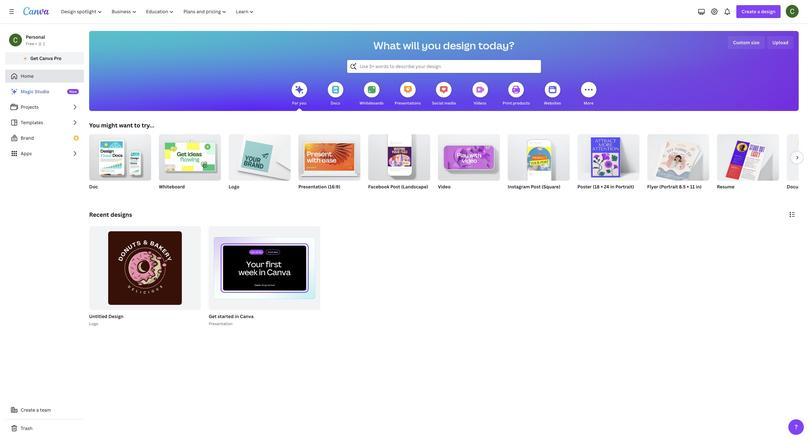 Task type: describe. For each thing, give the bounding box(es) containing it.
pro
[[54, 55, 62, 61]]

group for video
[[438, 132, 500, 181]]

presentation (16:9)
[[299, 184, 341, 190]]

apps link
[[5, 147, 84, 160]]

(landscape)
[[402, 184, 428, 190]]

want
[[119, 122, 133, 129]]

resume
[[718, 184, 735, 190]]

recent
[[89, 211, 109, 219]]

group for poster (18 × 24 in portrait)
[[578, 132, 640, 181]]

1 vertical spatial design
[[443, 38, 476, 52]]

to
[[134, 122, 140, 129]]

free
[[26, 41, 34, 47]]

post for instagram
[[531, 184, 541, 190]]

magic
[[21, 89, 34, 95]]

•
[[35, 41, 37, 47]]

more button
[[581, 78, 597, 111]]

home
[[21, 73, 34, 79]]

get started in canva presentation
[[209, 314, 254, 327]]

might
[[101, 122, 118, 129]]

design
[[108, 314, 123, 320]]

post for facebook
[[391, 184, 400, 190]]

studio
[[35, 89, 49, 95]]

brand
[[21, 135, 34, 141]]

for you button
[[292, 78, 307, 111]]

untitled
[[89, 314, 107, 320]]

instagram post (square)
[[508, 184, 561, 190]]

websites button
[[544, 78, 561, 111]]

custom size button
[[728, 36, 765, 49]]

create for create a team
[[21, 408, 35, 414]]

presentation (16:9) group
[[299, 132, 361, 198]]

video group
[[438, 132, 500, 198]]

personal
[[26, 34, 45, 40]]

christina overa image
[[786, 5, 799, 18]]

presentations
[[395, 101, 421, 106]]

instagram
[[508, 184, 530, 190]]

logo inside untitled design logo
[[89, 321, 98, 327]]

today?
[[479, 38, 515, 52]]

group for flyer (portrait 8.5 × 11 in)
[[648, 132, 710, 183]]

a for design
[[758, 8, 761, 15]]

group for resume
[[718, 132, 780, 184]]

group for instagram post (square)
[[508, 132, 570, 181]]

magic studio
[[21, 89, 49, 95]]

flyer (portrait 8.5 × 11 in)
[[648, 184, 702, 190]]

projects link
[[5, 101, 84, 114]]

whiteboards button
[[360, 78, 384, 111]]

facebook
[[368, 184, 390, 190]]

social media
[[432, 101, 456, 106]]

you inside button
[[300, 101, 307, 106]]

0 vertical spatial you
[[422, 38, 441, 52]]

facebook post (landscape)
[[368, 184, 428, 190]]

create a design
[[742, 8, 776, 15]]

will
[[403, 38, 420, 52]]

facebook post (landscape) group
[[368, 132, 431, 198]]

you might want to try...
[[89, 122, 154, 129]]

group for presentation (16:9)
[[299, 132, 361, 181]]

presentation inside group
[[299, 184, 327, 190]]

1
[[43, 41, 45, 47]]

projects
[[21, 104, 39, 110]]

presentation inside get started in canva presentation
[[209, 322, 233, 327]]

docs
[[331, 101, 340, 106]]

print products button
[[503, 78, 530, 111]]

whiteboard
[[159, 184, 185, 190]]

list containing magic studio
[[5, 85, 84, 160]]

docs button
[[328, 78, 343, 111]]

portrait)
[[616, 184, 635, 190]]

group for doc
[[89, 132, 151, 181]]

videos
[[474, 101, 487, 106]]

templates link
[[5, 116, 84, 129]]

top level navigation element
[[57, 5, 260, 18]]

a for team
[[36, 408, 39, 414]]

flyer
[[648, 184, 659, 190]]

brand link
[[5, 132, 84, 145]]

free •
[[26, 41, 37, 47]]

new
[[69, 89, 77, 94]]

doc group
[[89, 132, 151, 198]]

× inside poster (18 × 24 in portrait) group
[[601, 184, 603, 190]]

logo group
[[229, 132, 291, 198]]

resume group
[[718, 132, 780, 198]]

group for facebook post (landscape)
[[368, 132, 431, 181]]

whiteboard group
[[159, 132, 221, 198]]

for you
[[292, 101, 307, 106]]

logo inside group
[[229, 184, 240, 190]]



Task type: locate. For each thing, give the bounding box(es) containing it.
designs
[[111, 211, 132, 219]]

0 vertical spatial design
[[762, 8, 776, 15]]

get canva pro
[[30, 55, 62, 61]]

canva inside get started in canva presentation
[[240, 314, 254, 320]]

trash
[[21, 426, 33, 432]]

recent designs
[[89, 211, 132, 219]]

create left team
[[21, 408, 35, 414]]

in
[[611, 184, 615, 190], [235, 314, 239, 320]]

upload button
[[768, 36, 794, 49]]

0 horizontal spatial design
[[443, 38, 476, 52]]

Search search field
[[360, 60, 528, 73]]

in inside get started in canva presentation
[[235, 314, 239, 320]]

0 horizontal spatial create
[[21, 408, 35, 414]]

11
[[691, 184, 695, 190]]

you
[[89, 122, 100, 129]]

(18
[[593, 184, 600, 190]]

post right facebook
[[391, 184, 400, 190]]

1 horizontal spatial post
[[531, 184, 541, 190]]

poster
[[578, 184, 592, 190]]

create a design button
[[737, 5, 781, 18]]

get
[[30, 55, 38, 61], [209, 314, 217, 320]]

try...
[[142, 122, 154, 129]]

logo
[[229, 184, 240, 190], [89, 321, 98, 327]]

custom
[[734, 39, 751, 46]]

in inside group
[[611, 184, 615, 190]]

get for get started in canva presentation
[[209, 314, 217, 320]]

create a team button
[[5, 404, 84, 417]]

1 vertical spatial logo
[[89, 321, 98, 327]]

× left 24 at the top
[[601, 184, 603, 190]]

(portrait
[[660, 184, 679, 190]]

what will you design today?
[[374, 38, 515, 52]]

get left started
[[209, 314, 217, 320]]

you right for
[[300, 101, 307, 106]]

instagram post (square) group
[[508, 132, 570, 198]]

in right 24 at the top
[[611, 184, 615, 190]]

1 horizontal spatial a
[[758, 8, 761, 15]]

0 horizontal spatial presentation
[[209, 322, 233, 327]]

1 × from the left
[[601, 184, 603, 190]]

home link
[[5, 70, 84, 83]]

1 vertical spatial a
[[36, 408, 39, 414]]

canva left pro
[[39, 55, 53, 61]]

0 vertical spatial presentation
[[299, 184, 327, 190]]

8.5
[[680, 184, 686, 190]]

1 vertical spatial you
[[300, 101, 307, 106]]

0 horizontal spatial a
[[36, 408, 39, 414]]

design left christina overa icon
[[762, 8, 776, 15]]

products
[[513, 101, 530, 106]]

trash link
[[5, 423, 84, 436]]

a
[[758, 8, 761, 15], [36, 408, 39, 414]]

post
[[391, 184, 400, 190], [531, 184, 541, 190]]

doc
[[89, 184, 98, 190]]

design
[[762, 8, 776, 15], [443, 38, 476, 52]]

0 vertical spatial in
[[611, 184, 615, 190]]

design up search search field
[[443, 38, 476, 52]]

whiteboards
[[360, 101, 384, 106]]

0 horizontal spatial canva
[[39, 55, 53, 61]]

0 horizontal spatial get
[[30, 55, 38, 61]]

1 vertical spatial get
[[209, 314, 217, 320]]

create for create a design
[[742, 8, 757, 15]]

a left team
[[36, 408, 39, 414]]

group
[[89, 132, 151, 181], [159, 132, 221, 181], [229, 132, 291, 181], [299, 132, 361, 181], [368, 132, 431, 181], [438, 132, 500, 181], [508, 132, 570, 181], [578, 132, 640, 181], [648, 132, 710, 183], [718, 132, 780, 184], [787, 134, 810, 181]]

list
[[5, 85, 84, 160]]

None search field
[[347, 60, 541, 73]]

group for document
[[787, 134, 810, 181]]

document
[[787, 184, 810, 190]]

design inside "dropdown button"
[[762, 8, 776, 15]]

1 horizontal spatial presentation
[[299, 184, 327, 190]]

media
[[445, 101, 456, 106]]

untitled design logo
[[89, 314, 123, 327]]

social
[[432, 101, 444, 106]]

0 vertical spatial create
[[742, 8, 757, 15]]

document group
[[787, 134, 810, 198]]

websites
[[544, 101, 561, 106]]

more
[[584, 101, 594, 106]]

create
[[742, 8, 757, 15], [21, 408, 35, 414]]

1 horizontal spatial get
[[209, 314, 217, 320]]

1 horizontal spatial you
[[422, 38, 441, 52]]

1 horizontal spatial canva
[[240, 314, 254, 320]]

group for whiteboard
[[159, 132, 221, 181]]

×
[[601, 184, 603, 190], [687, 184, 690, 190]]

print
[[503, 101, 512, 106]]

2 × from the left
[[687, 184, 690, 190]]

0 horizontal spatial post
[[391, 184, 400, 190]]

apps
[[21, 151, 32, 157]]

0 horizontal spatial logo
[[89, 321, 98, 327]]

print products
[[503, 101, 530, 106]]

0 horizontal spatial in
[[235, 314, 239, 320]]

presentation down started
[[209, 322, 233, 327]]

1 vertical spatial canva
[[240, 314, 254, 320]]

(16:9)
[[328, 184, 341, 190]]

1 vertical spatial presentation
[[209, 322, 233, 327]]

0 horizontal spatial you
[[300, 101, 307, 106]]

× inside flyer (portrait 8.5 × 11 in) group
[[687, 184, 690, 190]]

0 vertical spatial canva
[[39, 55, 53, 61]]

2 post from the left
[[531, 184, 541, 190]]

presentations button
[[395, 78, 421, 111]]

started
[[218, 314, 234, 320]]

24
[[604, 184, 610, 190]]

1 horizontal spatial in
[[611, 184, 615, 190]]

create up custom size
[[742, 8, 757, 15]]

canva right started
[[240, 314, 254, 320]]

create a team
[[21, 408, 51, 414]]

what
[[374, 38, 401, 52]]

a up size
[[758, 8, 761, 15]]

1 horizontal spatial create
[[742, 8, 757, 15]]

flyer (portrait 8.5 × 11 in) group
[[648, 132, 710, 198]]

poster (18 × 24 in portrait) group
[[578, 132, 640, 198]]

videos button
[[473, 78, 488, 111]]

canva inside button
[[39, 55, 53, 61]]

a inside "dropdown button"
[[758, 8, 761, 15]]

get for get canva pro
[[30, 55, 38, 61]]

1 vertical spatial in
[[235, 314, 239, 320]]

get inside button
[[30, 55, 38, 61]]

0 vertical spatial get
[[30, 55, 38, 61]]

1 horizontal spatial ×
[[687, 184, 690, 190]]

get inside get started in canva presentation
[[209, 314, 217, 320]]

0 horizontal spatial ×
[[601, 184, 603, 190]]

create inside "dropdown button"
[[742, 8, 757, 15]]

0 vertical spatial a
[[758, 8, 761, 15]]

custom size
[[734, 39, 760, 46]]

1 post from the left
[[391, 184, 400, 190]]

upload
[[773, 39, 789, 46]]

(square)
[[542, 184, 561, 190]]

size
[[752, 39, 760, 46]]

social media button
[[432, 78, 456, 111]]

video
[[438, 184, 451, 190]]

× left 11
[[687, 184, 690, 190]]

for
[[292, 101, 299, 106]]

you right will
[[422, 38, 441, 52]]

post left (square)
[[531, 184, 541, 190]]

create inside button
[[21, 408, 35, 414]]

untitled design button
[[89, 313, 123, 321]]

1 horizontal spatial design
[[762, 8, 776, 15]]

canva
[[39, 55, 53, 61], [240, 314, 254, 320]]

get canva pro button
[[5, 52, 84, 65]]

get started in canva button
[[209, 313, 254, 321]]

in)
[[697, 184, 702, 190]]

poster (18 × 24 in portrait)
[[578, 184, 635, 190]]

templates
[[21, 120, 43, 126]]

1 horizontal spatial logo
[[229, 184, 240, 190]]

team
[[40, 408, 51, 414]]

get down •
[[30, 55, 38, 61]]

0 vertical spatial logo
[[229, 184, 240, 190]]

group for logo
[[229, 132, 291, 181]]

1 vertical spatial create
[[21, 408, 35, 414]]

in right started
[[235, 314, 239, 320]]

a inside button
[[36, 408, 39, 414]]

presentation left (16:9)
[[299, 184, 327, 190]]



Task type: vqa. For each thing, say whether or not it's contained in the screenshot.
Orlando at top
no



